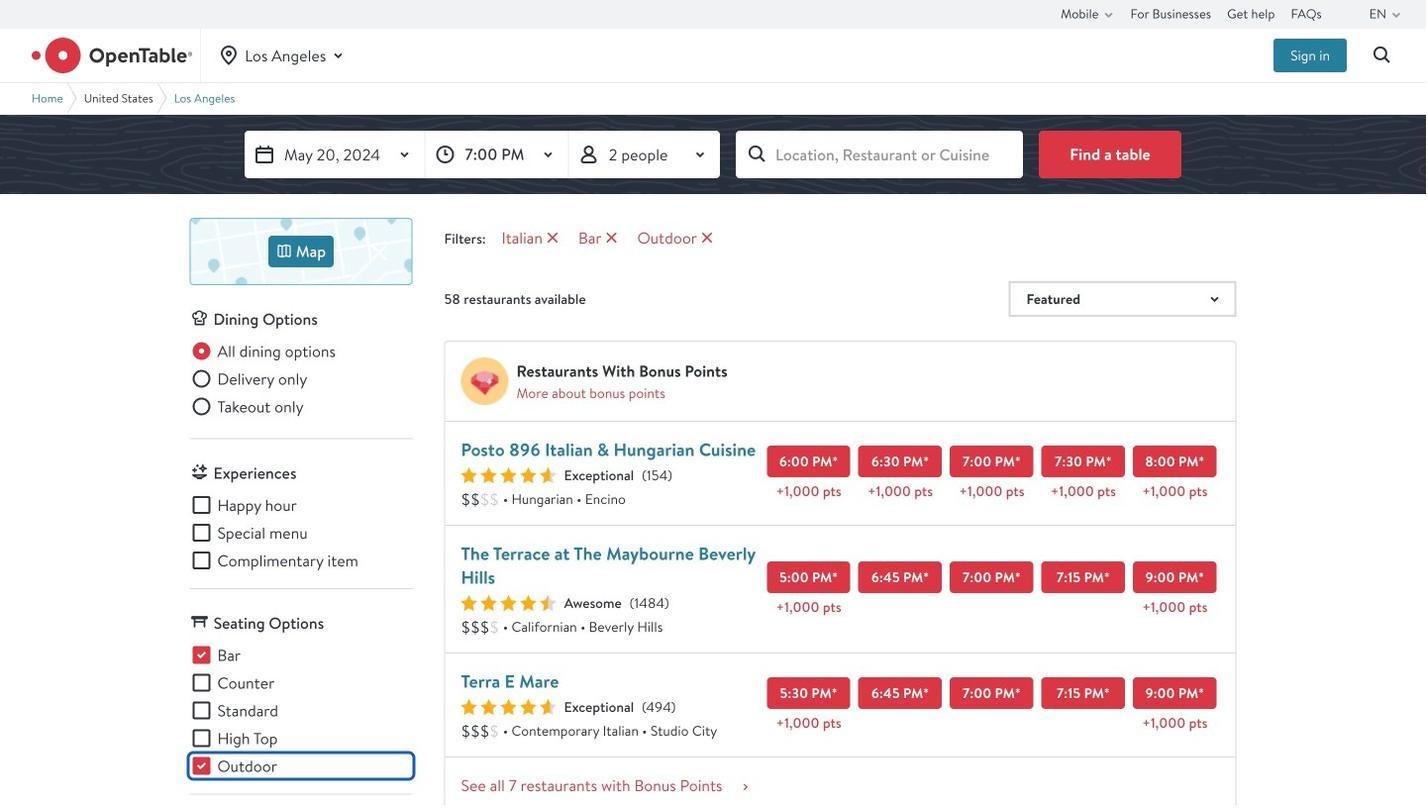 Task type: describe. For each thing, give the bounding box(es) containing it.
3 group from the top
[[190, 644, 413, 778]]

4.5 stars image
[[461, 596, 556, 611]]

1 group from the top
[[190, 339, 413, 423]]

bonus point image
[[461, 358, 509, 405]]

2 group from the top
[[190, 493, 413, 573]]



Task type: locate. For each thing, give the bounding box(es) containing it.
0 vertical spatial group
[[190, 339, 413, 423]]

Please input a Location, Restaurant or Cuisine field
[[736, 131, 1024, 178]]

None radio
[[190, 339, 336, 363]]

None field
[[736, 131, 1024, 178]]

1 vertical spatial group
[[190, 493, 413, 573]]

group
[[190, 339, 413, 423], [190, 493, 413, 573], [190, 644, 413, 778]]

None radio
[[190, 367, 307, 391], [190, 395, 304, 419], [190, 367, 307, 391], [190, 395, 304, 419]]

2 4.7 stars image from the top
[[461, 700, 556, 715]]

1 vertical spatial 4.7 stars image
[[461, 700, 556, 715]]

2 vertical spatial group
[[190, 644, 413, 778]]

0 vertical spatial 4.7 stars image
[[461, 468, 556, 484]]

opentable logo image
[[32, 38, 192, 73]]

1 4.7 stars image from the top
[[461, 468, 556, 484]]

4.7 stars image
[[461, 468, 556, 484], [461, 700, 556, 715]]



Task type: vqa. For each thing, say whether or not it's contained in the screenshot.
group
yes



